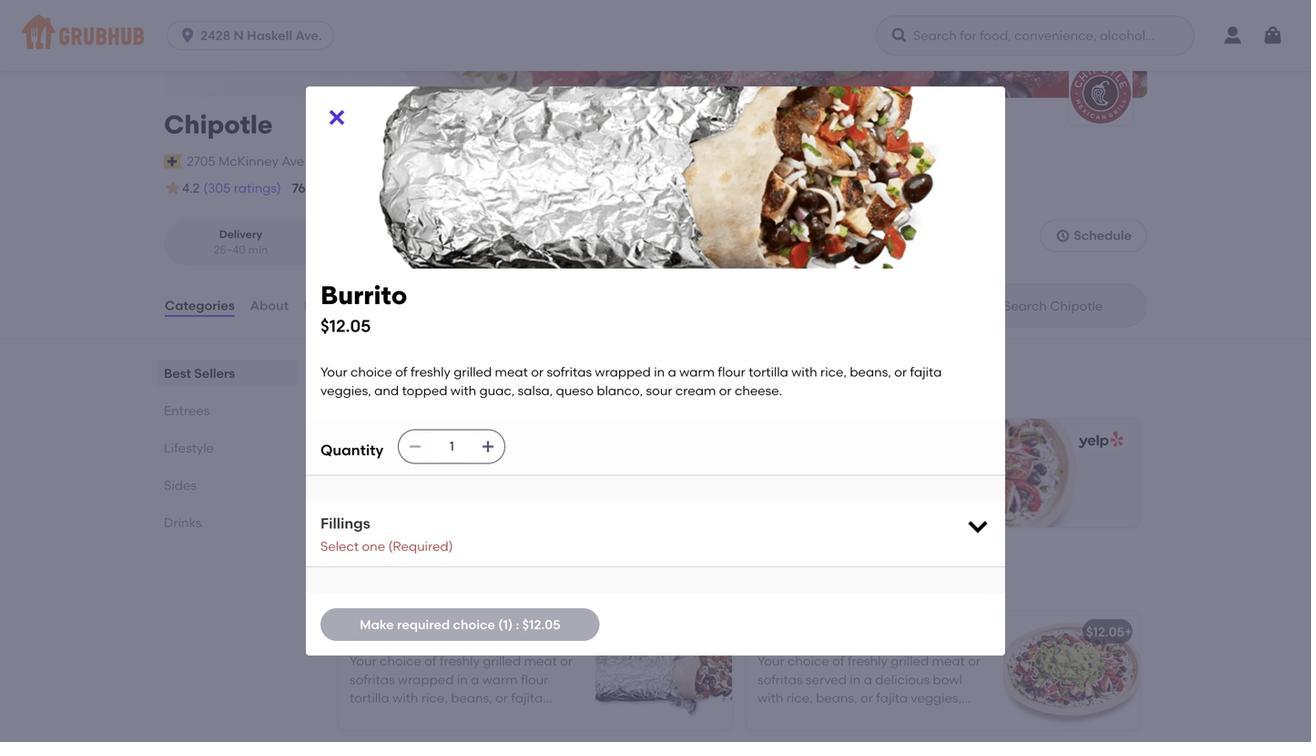 Task type: describe. For each thing, give the bounding box(es) containing it.
76
[[292, 180, 306, 196]]

min inside pickup • 15–25 min
[[427, 243, 447, 257]]

on time delivery
[[423, 182, 509, 195]]

good
[[321, 182, 351, 195]]

of for with
[[833, 654, 845, 669]]

and inside your choice of freshly grilled meat or sofritas wrapped in a warm flour tortilla with rice, beans, or fajita veggies, and topped with guac, salsa, queso blanco, sour cream or cheese.
[[374, 383, 399, 399]]

location
[[358, 154, 408, 169]]

lifestyle
[[164, 440, 214, 456]]

fillings select one (required)
[[321, 514, 453, 554]]

correct order
[[553, 182, 625, 195]]

your for your choice of freshly grilled meat or sofritas wrapped in a warm flour tortilla with rice, beans, or fajita veggies, and topped with guac, salsa, queso blanco, sour cream or cheese.
[[321, 365, 348, 380]]

grilled for guac,
[[454, 365, 492, 380]]

make required choice (1) : $12.05
[[360, 617, 561, 633]]

burrito for burrito
[[350, 628, 392, 643]]

ave
[[282, 154, 304, 169]]

svg image inside 2428 n haskell ave. button
[[179, 26, 197, 45]]

bowl
[[933, 672, 963, 688]]

bowl
[[806, 468, 836, 483]]

meat for salsa,
[[495, 365, 528, 380]]

burrito $12.05
[[321, 280, 407, 336]]

topped inside your choice of freshly grilled meat or sofritas served in a delicious bowl with rice, beans, or fajita veggies, and topped with guac, salsa, queso blanco, sour cream or cheese.
[[785, 709, 831, 725]]

best for best sellers most ordered on grubhub
[[335, 361, 377, 384]]

schedule button
[[1040, 219, 1148, 252]]

switch location button
[[313, 151, 409, 172]]

of for topped
[[395, 365, 408, 380]]

tortilla
[[749, 365, 789, 380]]

categories
[[165, 298, 235, 313]]

2 horizontal spatial +
[[1125, 624, 1133, 640]]

0 horizontal spatial entrees
[[164, 403, 210, 419]]

sour inside your choice of freshly grilled meat or sofritas served in a delicious bowl with rice, beans, or fajita veggies, and topped with guac, salsa, queso blanco, sour cream or cheese.
[[807, 728, 834, 742]]

order
[[596, 182, 625, 195]]

veggies, inside your choice of freshly grilled meat or sofritas served in a delicious bowl with rice, beans, or fajita veggies, and topped with guac, salsa, queso blanco, sour cream or cheese.
[[911, 691, 962, 706]]

good food
[[321, 182, 378, 195]]

make
[[360, 617, 394, 633]]

flour
[[718, 365, 746, 380]]

meat for queso
[[932, 654, 965, 669]]

burrito image
[[596, 612, 732, 730]]

cream inside your choice of freshly grilled meat or sofritas wrapped in a warm flour tortilla with rice, beans, or fajita veggies, and topped with guac, salsa, queso blanco, sour cream or cheese.
[[676, 383, 716, 399]]

best for best sellers
[[164, 366, 191, 381]]

pickup
[[381, 228, 418, 241]]

your choice of freshly grilled meat or sofritas wrapped in a warm flour tortilla with rice, beans, or fajita veggies, and topped with guac, salsa, queso blanco, sour cream or cheese.
[[321, 365, 945, 399]]

quantity
[[321, 441, 384, 459]]

required
[[397, 617, 450, 633]]

correct
[[553, 182, 594, 195]]

freshly for with
[[848, 654, 888, 669]]

sides
[[164, 478, 197, 493]]

queso inside your choice of freshly grilled meat or sofritas wrapped in a warm flour tortilla with rice, beans, or fajita veggies, and topped with guac, salsa, queso blanco, sour cream or cheese.
[[556, 383, 594, 399]]

best sellers
[[164, 366, 235, 381]]

warm
[[680, 365, 715, 380]]

sofritas for wrapped
[[547, 365, 592, 380]]

fajita inside your choice of freshly grilled meat or sofritas wrapped in a warm flour tortilla with rice, beans, or fajita veggies, and topped with guac, salsa, queso blanco, sour cream or cheese.
[[910, 365, 942, 380]]

cream inside your choice of freshly grilled meat or sofritas served in a delicious bowl with rice, beans, or fajita veggies, and topped with guac, salsa, queso blanco, sour cream or cheese.
[[837, 728, 877, 742]]

beans, inside your choice of freshly grilled meat or sofritas served in a delicious bowl with rice, beans, or fajita veggies, and topped with guac, salsa, queso blanco, sour cream or cheese.
[[816, 691, 858, 706]]

about
[[250, 298, 289, 313]]

switch
[[313, 154, 355, 169]]

guac, inside your choice of freshly grilled meat or sofritas served in a delicious bowl with rice, beans, or fajita veggies, and topped with guac, salsa, queso blanco, sour cream or cheese.
[[863, 709, 898, 725]]

ave.
[[295, 28, 322, 43]]

svg image inside schedule button
[[1056, 228, 1071, 243]]

svg image right "input item quantity" number field at the left bottom of the page
[[481, 439, 496, 454]]

drinks
[[164, 515, 202, 531]]

delivery
[[219, 228, 262, 241]]

2705
[[187, 154, 216, 169]]

food
[[354, 182, 378, 195]]

served
[[806, 672, 847, 688]]

choice for your choice of freshly grilled meat or sofritas wrapped in a warm flour tortilla with rice, beans, or fajita veggies, and topped with guac, salsa, queso blanco, sour cream or cheese.
[[351, 365, 392, 380]]

sellers for best sellers most ordered on grubhub
[[382, 361, 445, 384]]

star icon image
[[164, 179, 182, 197]]

blanco, inside your choice of freshly grilled meat or sofritas wrapped in a warm flour tortilla with rice, beans, or fajita veggies, and topped with guac, salsa, queso blanco, sour cream or cheese.
[[597, 383, 643, 399]]

85
[[393, 180, 408, 196]]

grubhub
[[439, 387, 494, 403]]

one
[[362, 539, 385, 554]]

queso inside your choice of freshly grilled meat or sofritas served in a delicious bowl with rice, beans, or fajita veggies, and topped with guac, salsa, queso blanco, sour cream or cheese.
[[939, 709, 977, 725]]

reviews button
[[303, 273, 356, 338]]

your for your choice of freshly grilled meat or sofritas served in a delicious bowl with rice, beans, or fajita veggies, and topped with guac, salsa, queso blanco, sour cream or cheese.
[[758, 654, 785, 669]]

burrito bowl $12.05 +
[[761, 468, 836, 504]]

choice for your choice of freshly grilled meat or sofritas served in a delicious bowl with rice, beans, or fajita veggies, and topped with guac, salsa, queso blanco, sour cream or cheese.
[[788, 654, 830, 669]]

rice, inside your choice of freshly grilled meat or sofritas wrapped in a warm flour tortilla with rice, beans, or fajita veggies, and topped with guac, salsa, queso blanco, sour cream or cheese.
[[821, 365, 847, 380]]

sofritas for served
[[758, 672, 803, 688]]

1 horizontal spatial choice
[[453, 617, 495, 633]]

delicious
[[876, 672, 930, 688]]

beans, inside your choice of freshly grilled meat or sofritas wrapped in a warm flour tortilla with rice, beans, or fajita veggies, and topped with guac, salsa, queso blanco, sour cream or cheese.
[[850, 365, 892, 380]]

chipotle logo image
[[1069, 61, 1133, 125]]

n
[[234, 28, 244, 43]]

topped inside your choice of freshly grilled meat or sofritas wrapped in a warm flour tortilla with rice, beans, or fajita veggies, and topped with guac, salsa, queso blanco, sour cream or cheese.
[[402, 383, 448, 399]]

categories button
[[164, 273, 236, 338]]

fajita inside your choice of freshly grilled meat or sofritas served in a delicious bowl with rice, beans, or fajita veggies, and topped with guac, salsa, queso blanco, sour cream or cheese.
[[876, 691, 908, 706]]

a for warm
[[668, 365, 677, 380]]

on
[[423, 182, 439, 195]]

burrito for burrito $12.05 +
[[352, 468, 395, 483]]

pickup • 15–25 min
[[381, 228, 447, 257]]

burrito bowl image
[[1004, 612, 1140, 730]]

$12.05 +
[[1087, 624, 1133, 640]]

most
[[335, 387, 365, 403]]

subscription pass image
[[164, 154, 182, 169]]

:
[[516, 617, 519, 633]]

option group containing delivery 25–40 min
[[164, 219, 476, 266]]



Task type: vqa. For each thing, say whether or not it's contained in the screenshot.


Task type: locate. For each thing, give the bounding box(es) containing it.
choice inside your choice of freshly grilled meat or sofritas wrapped in a warm flour tortilla with rice, beans, or fajita veggies, and topped with guac, salsa, queso blanco, sour cream or cheese.
[[351, 365, 392, 380]]

1 vertical spatial a
[[864, 672, 872, 688]]

1 horizontal spatial guac,
[[863, 709, 898, 725]]

ratings)
[[234, 180, 281, 196]]

sour inside your choice of freshly grilled meat or sofritas wrapped in a warm flour tortilla with rice, beans, or fajita veggies, and topped with guac, salsa, queso blanco, sour cream or cheese.
[[646, 383, 673, 399]]

and inside your choice of freshly grilled meat or sofritas served in a delicious bowl with rice, beans, or fajita veggies, and topped with guac, salsa, queso blanco, sour cream or cheese.
[[758, 709, 782, 725]]

freshly for topped
[[411, 365, 451, 380]]

min down delivery
[[248, 243, 268, 257]]

meat inside your choice of freshly grilled meat or sofritas served in a delicious bowl with rice, beans, or fajita veggies, and topped with guac, salsa, queso blanco, sour cream or cheese.
[[932, 654, 965, 669]]

0 vertical spatial your
[[321, 365, 348, 380]]

2 horizontal spatial choice
[[788, 654, 830, 669]]

cheese. down delicious
[[896, 728, 943, 742]]

your choice of freshly grilled meat or sofritas served in a delicious bowl with rice, beans, or fajita veggies, and topped with guac, salsa, queso blanco, sour cream or cheese.
[[758, 654, 981, 742]]

0 horizontal spatial min
[[248, 243, 268, 257]]

0 vertical spatial a
[[668, 365, 677, 380]]

min right 15–25
[[427, 243, 447, 257]]

your
[[321, 365, 348, 380], [758, 654, 785, 669]]

1 horizontal spatial veggies,
[[911, 691, 962, 706]]

entrees
[[164, 403, 210, 419], [335, 569, 407, 592]]

a
[[668, 365, 677, 380], [864, 672, 872, 688]]

0 horizontal spatial blanco,
[[597, 383, 643, 399]]

1 horizontal spatial and
[[758, 709, 782, 725]]

$12.05
[[321, 316, 371, 336], [352, 489, 391, 504], [761, 489, 799, 504], [523, 617, 561, 633], [1087, 624, 1125, 640]]

$12.05 inside burrito bowl $12.05 +
[[761, 489, 799, 504]]

1 vertical spatial your
[[758, 654, 785, 669]]

min inside delivery 25–40 min
[[248, 243, 268, 257]]

sellers inside best sellers most ordered on grubhub
[[382, 361, 445, 384]]

0 horizontal spatial salsa,
[[518, 383, 553, 399]]

0 horizontal spatial +
[[391, 489, 398, 504]]

0 horizontal spatial in
[[654, 365, 665, 380]]

guac, inside your choice of freshly grilled meat or sofritas wrapped in a warm flour tortilla with rice, beans, or fajita veggies, and topped with guac, salsa, queso blanco, sour cream or cheese.
[[480, 383, 515, 399]]

1 vertical spatial salsa,
[[901, 709, 936, 725]]

sofritas inside your choice of freshly grilled meat or sofritas served in a delicious bowl with rice, beans, or fajita veggies, and topped with guac, salsa, queso blanco, sour cream or cheese.
[[758, 672, 803, 688]]

in inside your choice of freshly grilled meat or sofritas wrapped in a warm flour tortilla with rice, beans, or fajita veggies, and topped with guac, salsa, queso blanco, sour cream or cheese.
[[654, 365, 665, 380]]

rice,
[[821, 365, 847, 380], [787, 691, 813, 706]]

svg image
[[1262, 25, 1284, 46], [891, 26, 909, 45], [326, 106, 348, 128], [965, 513, 991, 539]]

your inside your choice of freshly grilled meat or sofritas wrapped in a warm flour tortilla with rice, beans, or fajita veggies, and topped with guac, salsa, queso blanco, sour cream or cheese.
[[321, 365, 348, 380]]

freshly up delicious
[[848, 654, 888, 669]]

grilled inside your choice of freshly grilled meat or sofritas wrapped in a warm flour tortilla with rice, beans, or fajita veggies, and topped with guac, salsa, queso blanco, sour cream or cheese.
[[454, 365, 492, 380]]

$12.05 inside the "burrito $12.05 +"
[[352, 489, 391, 504]]

of up ordered
[[395, 365, 408, 380]]

1 horizontal spatial topped
[[785, 709, 831, 725]]

0 vertical spatial salsa,
[[518, 383, 553, 399]]

min
[[248, 243, 268, 257], [427, 243, 447, 257]]

1 horizontal spatial entrees
[[335, 569, 407, 592]]

best seller
[[361, 606, 416, 619]]

best down categories button
[[164, 366, 191, 381]]

cheese.
[[735, 383, 783, 399], [896, 728, 943, 742]]

1 vertical spatial choice
[[453, 617, 495, 633]]

best for best seller
[[361, 606, 384, 619]]

0 vertical spatial entrees
[[164, 403, 210, 419]]

0 horizontal spatial grilled
[[454, 365, 492, 380]]

$12.05 inside burrito $12.05
[[321, 316, 371, 336]]

2705 mckinney ave
[[187, 154, 304, 169]]

0 vertical spatial cream
[[676, 383, 716, 399]]

2 min from the left
[[427, 243, 447, 257]]

beans,
[[850, 365, 892, 380], [816, 691, 858, 706]]

veggies,
[[321, 383, 371, 399], [911, 691, 962, 706]]

sofritas left served
[[758, 672, 803, 688]]

choice up ordered
[[351, 365, 392, 380]]

1 vertical spatial in
[[850, 672, 861, 688]]

1 vertical spatial guac,
[[863, 709, 898, 725]]

rice, inside your choice of freshly grilled meat or sofritas served in a delicious bowl with rice, beans, or fajita veggies, and topped with guac, salsa, queso blanco, sour cream or cheese.
[[787, 691, 813, 706]]

in right the wrapped
[[654, 365, 665, 380]]

rice, right tortilla
[[821, 365, 847, 380]]

yelp image
[[1076, 432, 1124, 449]]

1 vertical spatial queso
[[939, 709, 977, 725]]

guac, right on
[[480, 383, 515, 399]]

freshly inside your choice of freshly grilled meat or sofritas served in a delicious bowl with rice, beans, or fajita veggies, and topped with guac, salsa, queso blanco, sour cream or cheese.
[[848, 654, 888, 669]]

2705 mckinney ave button
[[186, 151, 305, 172]]

in for wrapped
[[654, 365, 665, 380]]

1 horizontal spatial sour
[[807, 728, 834, 742]]

seller
[[387, 606, 416, 619]]

1 horizontal spatial of
[[833, 654, 845, 669]]

topped down served
[[785, 709, 831, 725]]

1 vertical spatial rice,
[[787, 691, 813, 706]]

0 horizontal spatial fajita
[[876, 691, 908, 706]]

0 horizontal spatial topped
[[402, 383, 448, 399]]

burrito inside burrito bowl $12.05 +
[[761, 468, 803, 483]]

cheese. down tortilla
[[735, 383, 783, 399]]

burrito $12.05 +
[[352, 468, 398, 504]]

1 horizontal spatial meat
[[932, 654, 965, 669]]

veggies, inside your choice of freshly grilled meat or sofritas wrapped in a warm flour tortilla with rice, beans, or fajita veggies, and topped with guac, salsa, queso blanco, sour cream or cheese.
[[321, 383, 371, 399]]

sellers for best sellers
[[194, 366, 235, 381]]

sour down served
[[807, 728, 834, 742]]

1 horizontal spatial salsa,
[[901, 709, 936, 725]]

0 horizontal spatial cream
[[676, 383, 716, 399]]

1 vertical spatial veggies,
[[911, 691, 962, 706]]

0 horizontal spatial rice,
[[787, 691, 813, 706]]

0 vertical spatial veggies,
[[321, 383, 371, 399]]

sellers
[[382, 361, 445, 384], [194, 366, 235, 381]]

2 vertical spatial choice
[[788, 654, 830, 669]]

choice inside your choice of freshly grilled meat or sofritas served in a delicious bowl with rice, beans, or fajita veggies, and topped with guac, salsa, queso blanco, sour cream or cheese.
[[788, 654, 830, 669]]

schedule
[[1074, 228, 1132, 243]]

veggies, up quantity at the left bottom of the page
[[321, 383, 371, 399]]

1 horizontal spatial sellers
[[382, 361, 445, 384]]

1 horizontal spatial your
[[758, 654, 785, 669]]

Input item quantity number field
[[432, 430, 472, 463]]

1 vertical spatial of
[[833, 654, 845, 669]]

0 vertical spatial grilled
[[454, 365, 492, 380]]

blanco,
[[597, 383, 643, 399], [758, 728, 804, 742]]

reviews
[[304, 298, 355, 313]]

•
[[388, 243, 392, 257]]

svg image
[[179, 26, 197, 45], [1056, 228, 1071, 243], [408, 439, 423, 454], [481, 439, 496, 454]]

main navigation navigation
[[0, 0, 1312, 71]]

entrees down "one"
[[335, 569, 407, 592]]

in for served
[[850, 672, 861, 688]]

sour
[[646, 383, 673, 399], [807, 728, 834, 742]]

0 vertical spatial cheese.
[[735, 383, 783, 399]]

0 horizontal spatial of
[[395, 365, 408, 380]]

in right served
[[850, 672, 861, 688]]

meat inside your choice of freshly grilled meat or sofritas wrapped in a warm flour tortilla with rice, beans, or fajita veggies, and topped with guac, salsa, queso blanco, sour cream or cheese.
[[495, 365, 528, 380]]

choice up served
[[788, 654, 830, 669]]

time
[[442, 182, 466, 195]]

0 horizontal spatial sellers
[[194, 366, 235, 381]]

mckinney
[[219, 154, 279, 169]]

burrito down best seller
[[350, 628, 392, 643]]

0 vertical spatial rice,
[[821, 365, 847, 380]]

burrito for burrito bowl $12.05 +
[[761, 468, 803, 483]]

select
[[321, 539, 359, 554]]

(1)
[[498, 617, 513, 633]]

1 vertical spatial freshly
[[848, 654, 888, 669]]

1 horizontal spatial grilled
[[891, 654, 929, 669]]

grilled up delicious
[[891, 654, 929, 669]]

1 vertical spatial grilled
[[891, 654, 929, 669]]

0 vertical spatial topped
[[402, 383, 448, 399]]

a inside your choice of freshly grilled meat or sofritas wrapped in a warm flour tortilla with rice, beans, or fajita veggies, and topped with guac, salsa, queso blanco, sour cream or cheese.
[[668, 365, 677, 380]]

a for delicious
[[864, 672, 872, 688]]

0 horizontal spatial meat
[[495, 365, 528, 380]]

1 horizontal spatial a
[[864, 672, 872, 688]]

0 horizontal spatial cheese.
[[735, 383, 783, 399]]

sofritas left the wrapped
[[547, 365, 592, 380]]

on
[[420, 387, 436, 403]]

1 horizontal spatial in
[[850, 672, 861, 688]]

freshly up on
[[411, 365, 451, 380]]

ordered
[[368, 387, 417, 403]]

1 vertical spatial sour
[[807, 728, 834, 742]]

switch location
[[313, 154, 408, 169]]

1 vertical spatial beans,
[[816, 691, 858, 706]]

1 horizontal spatial +
[[799, 489, 806, 504]]

0 vertical spatial sour
[[646, 383, 673, 399]]

sofritas
[[547, 365, 592, 380], [758, 672, 803, 688]]

cream down served
[[837, 728, 877, 742]]

15–25
[[395, 243, 425, 257]]

sellers down categories button
[[194, 366, 235, 381]]

svg image left schedule
[[1056, 228, 1071, 243]]

0 vertical spatial and
[[374, 383, 399, 399]]

1 horizontal spatial sofritas
[[758, 672, 803, 688]]

grilled inside your choice of freshly grilled meat or sofritas served in a delicious bowl with rice, beans, or fajita veggies, and topped with guac, salsa, queso blanco, sour cream or cheese.
[[891, 654, 929, 669]]

wrapped
[[595, 365, 651, 380]]

best sellers most ordered on grubhub
[[335, 361, 494, 403]]

2428 n haskell ave. button
[[167, 21, 341, 50]]

0 horizontal spatial freshly
[[411, 365, 451, 380]]

in inside your choice of freshly grilled meat or sofritas served in a delicious bowl with rice, beans, or fajita veggies, and topped with guac, salsa, queso blanco, sour cream or cheese.
[[850, 672, 861, 688]]

about button
[[249, 273, 290, 338]]

sofritas inside your choice of freshly grilled meat or sofritas wrapped in a warm flour tortilla with rice, beans, or fajita veggies, and topped with guac, salsa, queso blanco, sour cream or cheese.
[[547, 365, 592, 380]]

guac,
[[480, 383, 515, 399], [863, 709, 898, 725]]

burrito left "bowl" at the right bottom
[[761, 468, 803, 483]]

salsa, inside your choice of freshly grilled meat or sofritas wrapped in a warm flour tortilla with rice, beans, or fajita veggies, and topped with guac, salsa, queso blanco, sour cream or cheese.
[[518, 383, 553, 399]]

chipotle
[[164, 109, 273, 140]]

1 horizontal spatial fajita
[[910, 365, 942, 380]]

1 vertical spatial entrees
[[335, 569, 407, 592]]

2428 n haskell ave.
[[200, 28, 322, 43]]

0 vertical spatial queso
[[556, 383, 594, 399]]

0 vertical spatial beans,
[[850, 365, 892, 380]]

cheese. inside your choice of freshly grilled meat or sofritas wrapped in a warm flour tortilla with rice, beans, or fajita veggies, and topped with guac, salsa, queso blanco, sour cream or cheese.
[[735, 383, 783, 399]]

entrees up lifestyle
[[164, 403, 210, 419]]

0 horizontal spatial choice
[[351, 365, 392, 380]]

1 horizontal spatial rice,
[[821, 365, 847, 380]]

cream
[[676, 383, 716, 399], [837, 728, 877, 742]]

burrito
[[321, 280, 407, 310], [352, 468, 395, 483], [761, 468, 803, 483], [350, 628, 392, 643]]

0 vertical spatial meat
[[495, 365, 528, 380]]

0 horizontal spatial sofritas
[[547, 365, 592, 380]]

(required)
[[388, 539, 453, 554]]

burrito inside the "burrito $12.05 +"
[[352, 468, 395, 483]]

1 vertical spatial sofritas
[[758, 672, 803, 688]]

Search Chipotle search field
[[1002, 297, 1141, 315]]

burrito down quantity at the left bottom of the page
[[352, 468, 395, 483]]

svg image left 2428 at left top
[[179, 26, 197, 45]]

0 vertical spatial blanco,
[[597, 383, 643, 399]]

freshly
[[411, 365, 451, 380], [848, 654, 888, 669]]

best inside best sellers most ordered on grubhub
[[335, 361, 377, 384]]

of inside your choice of freshly grilled meat or sofritas wrapped in a warm flour tortilla with rice, beans, or fajita veggies, and topped with guac, salsa, queso blanco, sour cream or cheese.
[[395, 365, 408, 380]]

grilled
[[454, 365, 492, 380], [891, 654, 929, 669]]

guac, down delicious
[[863, 709, 898, 725]]

grilled for salsa,
[[891, 654, 929, 669]]

sour down the wrapped
[[646, 383, 673, 399]]

0 horizontal spatial your
[[321, 365, 348, 380]]

1 horizontal spatial cream
[[837, 728, 877, 742]]

your inside your choice of freshly grilled meat or sofritas served in a delicious bowl with rice, beans, or fajita veggies, and topped with guac, salsa, queso blanco, sour cream or cheese.
[[758, 654, 785, 669]]

1 vertical spatial and
[[758, 709, 782, 725]]

0 vertical spatial of
[[395, 365, 408, 380]]

1 vertical spatial cream
[[837, 728, 877, 742]]

1 vertical spatial fajita
[[876, 691, 908, 706]]

77
[[524, 180, 537, 196]]

svg image left "input item quantity" number field at the left bottom of the page
[[408, 439, 423, 454]]

0 vertical spatial fajita
[[910, 365, 942, 380]]

sellers up on
[[382, 361, 445, 384]]

rice, down served
[[787, 691, 813, 706]]

0 vertical spatial freshly
[[411, 365, 451, 380]]

0 horizontal spatial and
[[374, 383, 399, 399]]

0 vertical spatial in
[[654, 365, 665, 380]]

1 vertical spatial cheese.
[[896, 728, 943, 742]]

cream down warm
[[676, 383, 716, 399]]

0 vertical spatial guac,
[[480, 383, 515, 399]]

0 horizontal spatial guac,
[[480, 383, 515, 399]]

salsa, down delicious
[[901, 709, 936, 725]]

0 vertical spatial choice
[[351, 365, 392, 380]]

1 vertical spatial blanco,
[[758, 728, 804, 742]]

choice left (1)
[[453, 617, 495, 633]]

1 horizontal spatial min
[[427, 243, 447, 257]]

salsa,
[[518, 383, 553, 399], [901, 709, 936, 725]]

and
[[374, 383, 399, 399], [758, 709, 782, 725]]

a left delicious
[[864, 672, 872, 688]]

0 horizontal spatial veggies,
[[321, 383, 371, 399]]

option group
[[164, 219, 476, 266]]

of inside your choice of freshly grilled meat or sofritas served in a delicious bowl with rice, beans, or fajita veggies, and topped with guac, salsa, queso blanco, sour cream or cheese.
[[833, 654, 845, 669]]

+ inside burrito bowl $12.05 +
[[799, 489, 806, 504]]

1 horizontal spatial blanco,
[[758, 728, 804, 742]]

a left warm
[[668, 365, 677, 380]]

veggies, down bowl
[[911, 691, 962, 706]]

freshly inside your choice of freshly grilled meat or sofritas wrapped in a warm flour tortilla with rice, beans, or fajita veggies, and topped with guac, salsa, queso blanco, sour cream or cheese.
[[411, 365, 451, 380]]

burrito for burrito $12.05
[[321, 280, 407, 310]]

salsa, inside your choice of freshly grilled meat or sofritas served in a delicious bowl with rice, beans, or fajita veggies, and topped with guac, salsa, queso blanco, sour cream or cheese.
[[901, 709, 936, 725]]

fillings
[[321, 514, 370, 532]]

0 vertical spatial sofritas
[[547, 365, 592, 380]]

4.2
[[182, 180, 200, 196]]

1 vertical spatial meat
[[932, 654, 965, 669]]

1 min from the left
[[248, 243, 268, 257]]

haskell
[[247, 28, 292, 43]]

of up served
[[833, 654, 845, 669]]

+
[[391, 489, 398, 504], [799, 489, 806, 504], [1125, 624, 1133, 640]]

a inside your choice of freshly grilled meat or sofritas served in a delicious bowl with rice, beans, or fajita veggies, and topped with guac, salsa, queso blanco, sour cream or cheese.
[[864, 672, 872, 688]]

25–40
[[214, 243, 246, 257]]

1 horizontal spatial freshly
[[848, 654, 888, 669]]

best
[[335, 361, 377, 384], [164, 366, 191, 381], [361, 606, 384, 619]]

0 horizontal spatial sour
[[646, 383, 673, 399]]

topped up "input item quantity" number field at the left bottom of the page
[[402, 383, 448, 399]]

topped
[[402, 383, 448, 399], [785, 709, 831, 725]]

delivery
[[468, 182, 509, 195]]

delivery 25–40 min
[[214, 228, 268, 257]]

salsa, right grubhub at the bottom
[[518, 383, 553, 399]]

cheese. inside your choice of freshly grilled meat or sofritas served in a delicious bowl with rice, beans, or fajita veggies, and topped with guac, salsa, queso blanco, sour cream or cheese.
[[896, 728, 943, 742]]

1 horizontal spatial queso
[[939, 709, 977, 725]]

2428
[[200, 28, 231, 43]]

best left seller
[[361, 606, 384, 619]]

grilled up grubhub at the bottom
[[454, 365, 492, 380]]

choice
[[351, 365, 392, 380], [453, 617, 495, 633], [788, 654, 830, 669]]

0 horizontal spatial a
[[668, 365, 677, 380]]

(305
[[203, 180, 231, 196]]

(305 ratings)
[[203, 180, 281, 196]]

1 vertical spatial topped
[[785, 709, 831, 725]]

best up most
[[335, 361, 377, 384]]

blanco, inside your choice of freshly grilled meat or sofritas served in a delicious bowl with rice, beans, or fajita veggies, and topped with guac, salsa, queso blanco, sour cream or cheese.
[[758, 728, 804, 742]]

of
[[395, 365, 408, 380], [833, 654, 845, 669]]

0 horizontal spatial queso
[[556, 383, 594, 399]]

+ inside the "burrito $12.05 +"
[[391, 489, 398, 504]]

1 horizontal spatial cheese.
[[896, 728, 943, 742]]

burrito down • at left
[[321, 280, 407, 310]]



